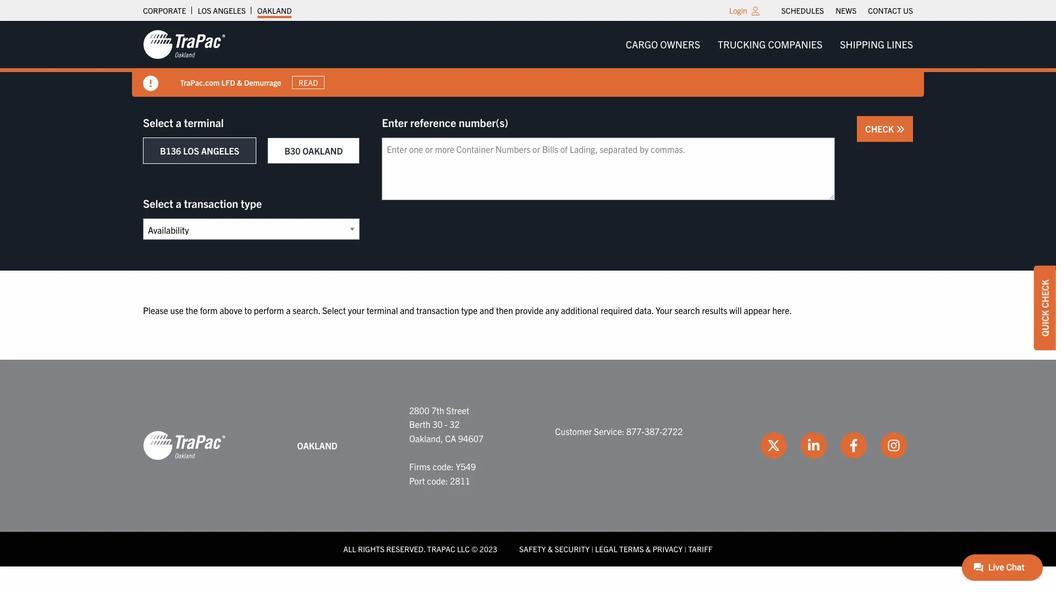 Task type: vqa. For each thing, say whether or not it's contained in the screenshot.
perform
yes



Task type: describe. For each thing, give the bounding box(es) containing it.
llc
[[457, 544, 470, 554]]

los angeles
[[198, 6, 246, 15]]

1 vertical spatial oakland
[[303, 145, 343, 156]]

0 vertical spatial terminal
[[184, 116, 224, 129]]

1 vertical spatial code:
[[427, 475, 448, 486]]

©
[[472, 544, 478, 554]]

quick check link
[[1035, 266, 1057, 351]]

berth
[[409, 419, 431, 430]]

read
[[299, 78, 319, 88]]

corporate link
[[143, 3, 186, 18]]

schedules
[[782, 6, 825, 15]]

contact
[[869, 6, 902, 15]]

2 | from the left
[[685, 544, 687, 554]]

trapac
[[427, 544, 456, 554]]

cargo owners link
[[617, 33, 710, 56]]

menu bar inside banner
[[617, 33, 923, 56]]

30
[[433, 419, 443, 430]]

2811
[[450, 475, 471, 486]]

lines
[[887, 38, 914, 51]]

2 vertical spatial a
[[286, 305, 291, 316]]

387-
[[645, 426, 663, 437]]

service:
[[594, 426, 625, 437]]

y549
[[456, 461, 476, 472]]

all
[[344, 544, 356, 554]]

enter reference number(s)
[[382, 116, 509, 129]]

a for transaction
[[176, 197, 182, 210]]

tariff
[[689, 544, 713, 554]]

select for select a transaction type
[[143, 197, 173, 210]]

0 vertical spatial los
[[198, 6, 211, 15]]

reserved.
[[387, 544, 426, 554]]

tariff link
[[689, 544, 713, 554]]

b30 oakland
[[285, 145, 343, 156]]

shipping
[[841, 38, 885, 51]]

2 and from the left
[[480, 305, 494, 316]]

cargo
[[626, 38, 658, 51]]

login link
[[730, 6, 748, 15]]

any
[[546, 305, 559, 316]]

menu bar containing schedules
[[776, 3, 920, 18]]

news
[[836, 6, 857, 15]]

check inside button
[[866, 123, 897, 134]]

1 vertical spatial angeles
[[201, 145, 240, 156]]

privacy
[[653, 544, 683, 554]]

companies
[[769, 38, 823, 51]]

check button
[[858, 116, 914, 142]]

footer containing 2800 7th street
[[0, 360, 1057, 567]]

legal terms & privacy link
[[596, 544, 683, 554]]

2023
[[480, 544, 498, 554]]

2722
[[663, 426, 683, 437]]

safety & security | legal terms & privacy | tariff
[[520, 544, 713, 554]]

2 horizontal spatial &
[[646, 544, 651, 554]]

& inside banner
[[237, 77, 243, 87]]

1 horizontal spatial transaction
[[417, 305, 459, 316]]

above
[[220, 305, 242, 316]]

b136
[[160, 145, 181, 156]]

2 vertical spatial select
[[323, 305, 346, 316]]

oakland inside footer
[[297, 440, 338, 451]]

schedules link
[[782, 3, 825, 18]]

corporate
[[143, 6, 186, 15]]

contact us
[[869, 6, 914, 15]]

trucking companies
[[718, 38, 823, 51]]

1 oakland image from the top
[[143, 29, 226, 60]]

select a transaction type
[[143, 197, 262, 210]]

solid image
[[143, 76, 159, 91]]

perform
[[254, 305, 284, 316]]

1 horizontal spatial terminal
[[367, 305, 398, 316]]

select a terminal
[[143, 116, 224, 129]]

shipping lines link
[[832, 33, 923, 56]]

0 vertical spatial oakland
[[258, 6, 292, 15]]

your
[[348, 305, 365, 316]]

1 horizontal spatial &
[[548, 544, 553, 554]]

data.
[[635, 305, 654, 316]]

oakland link
[[258, 3, 292, 18]]

demurrage
[[244, 77, 282, 87]]

us
[[904, 6, 914, 15]]

safety
[[520, 544, 546, 554]]

customer service: 877-387-2722
[[556, 426, 683, 437]]

reference
[[411, 116, 457, 129]]



Task type: locate. For each thing, give the bounding box(es) containing it.
trucking
[[718, 38, 766, 51]]

1 horizontal spatial and
[[480, 305, 494, 316]]

terminal up the b136 los angeles
[[184, 116, 224, 129]]

quick check
[[1040, 280, 1051, 337]]

code: up the 2811
[[433, 461, 454, 472]]

terms
[[620, 544, 644, 554]]

oakland image inside footer
[[143, 431, 226, 461]]

news link
[[836, 3, 857, 18]]

Enter reference number(s) text field
[[382, 138, 836, 200]]

form
[[200, 305, 218, 316]]

quick
[[1040, 310, 1051, 337]]

0 horizontal spatial check
[[866, 123, 897, 134]]

0 vertical spatial a
[[176, 116, 182, 129]]

search
[[675, 305, 701, 316]]

-
[[445, 419, 448, 430]]

oakland
[[258, 6, 292, 15], [303, 145, 343, 156], [297, 440, 338, 451]]

lfd
[[222, 77, 236, 87]]

code: right port
[[427, 475, 448, 486]]

| left tariff link
[[685, 544, 687, 554]]

please use the form above to perform a search. select your terminal and transaction type and then provide any additional required data. your search results will appear here.
[[143, 305, 792, 316]]

oakland,
[[409, 433, 443, 444]]

a for terminal
[[176, 116, 182, 129]]

0 vertical spatial code:
[[433, 461, 454, 472]]

select
[[143, 116, 173, 129], [143, 197, 173, 210], [323, 305, 346, 316]]

street
[[447, 405, 470, 416]]

light image
[[752, 7, 760, 15]]

and right your
[[400, 305, 415, 316]]

a down b136
[[176, 197, 182, 210]]

contact us link
[[869, 3, 914, 18]]

los right corporate 'link'
[[198, 6, 211, 15]]

login
[[730, 6, 748, 15]]

rights
[[358, 544, 385, 554]]

1 vertical spatial select
[[143, 197, 173, 210]]

banner
[[0, 21, 1057, 97]]

1 vertical spatial terminal
[[367, 305, 398, 316]]

0 horizontal spatial type
[[241, 197, 262, 210]]

select left your
[[323, 305, 346, 316]]

solid image
[[897, 125, 905, 134]]

7th
[[432, 405, 445, 416]]

banner containing cargo owners
[[0, 21, 1057, 97]]

check
[[866, 123, 897, 134], [1040, 280, 1051, 308]]

read link
[[293, 76, 325, 89]]

los angeles link
[[198, 3, 246, 18]]

will
[[730, 305, 742, 316]]

number(s)
[[459, 116, 509, 129]]

enter
[[382, 116, 408, 129]]

and left then
[[480, 305, 494, 316]]

use
[[170, 305, 184, 316]]

code:
[[433, 461, 454, 472], [427, 475, 448, 486]]

all rights reserved. trapac llc © 2023
[[344, 544, 498, 554]]

oakland image
[[143, 29, 226, 60], [143, 431, 226, 461]]

firms code:  y549 port code:  2811
[[409, 461, 476, 486]]

1 vertical spatial los
[[183, 145, 199, 156]]

1 vertical spatial menu bar
[[617, 33, 923, 56]]

please
[[143, 305, 168, 316]]

0 horizontal spatial transaction
[[184, 197, 238, 210]]

32
[[450, 419, 460, 430]]

0 vertical spatial angeles
[[213, 6, 246, 15]]

1 vertical spatial transaction
[[417, 305, 459, 316]]

0 vertical spatial menu bar
[[776, 3, 920, 18]]

0 vertical spatial oakland image
[[143, 29, 226, 60]]

| left the legal
[[592, 544, 594, 554]]

1 horizontal spatial |
[[685, 544, 687, 554]]

877-
[[627, 426, 645, 437]]

menu bar containing cargo owners
[[617, 33, 923, 56]]

security
[[555, 544, 590, 554]]

los right b136
[[183, 145, 199, 156]]

cargo owners
[[626, 38, 701, 51]]

menu bar up shipping
[[776, 3, 920, 18]]

2800
[[409, 405, 430, 416]]

select up b136
[[143, 116, 173, 129]]

additional
[[561, 305, 599, 316]]

1 horizontal spatial type
[[461, 305, 478, 316]]

2 oakland image from the top
[[143, 431, 226, 461]]

2 vertical spatial oakland
[[297, 440, 338, 451]]

1 vertical spatial a
[[176, 197, 182, 210]]

trapac.com lfd & demurrage
[[181, 77, 282, 87]]

terminal
[[184, 116, 224, 129], [367, 305, 398, 316]]

firms
[[409, 461, 431, 472]]

trapac.com
[[181, 77, 220, 87]]

customer
[[556, 426, 592, 437]]

and
[[400, 305, 415, 316], [480, 305, 494, 316]]

1 and from the left
[[400, 305, 415, 316]]

b136 los angeles
[[160, 145, 240, 156]]

footer
[[0, 360, 1057, 567]]

menu bar
[[776, 3, 920, 18], [617, 33, 923, 56]]

to
[[244, 305, 252, 316]]

& right terms
[[646, 544, 651, 554]]

angeles
[[213, 6, 246, 15], [201, 145, 240, 156]]

& right safety
[[548, 544, 553, 554]]

0 vertical spatial check
[[866, 123, 897, 134]]

& right "lfd"
[[237, 77, 243, 87]]

|
[[592, 544, 594, 554], [685, 544, 687, 554]]

angeles down select a terminal on the top of page
[[201, 145, 240, 156]]

a left search.
[[286, 305, 291, 316]]

0 vertical spatial select
[[143, 116, 173, 129]]

required
[[601, 305, 633, 316]]

1 | from the left
[[592, 544, 594, 554]]

legal
[[596, 544, 618, 554]]

safety & security link
[[520, 544, 590, 554]]

appear
[[744, 305, 771, 316]]

shipping lines
[[841, 38, 914, 51]]

0 vertical spatial type
[[241, 197, 262, 210]]

type
[[241, 197, 262, 210], [461, 305, 478, 316]]

0 horizontal spatial and
[[400, 305, 415, 316]]

then
[[496, 305, 514, 316]]

2800 7th street berth 30 - 32 oakland, ca 94607
[[409, 405, 484, 444]]

0 horizontal spatial &
[[237, 77, 243, 87]]

angeles left oakland link
[[213, 6, 246, 15]]

your
[[656, 305, 673, 316]]

menu bar down light image
[[617, 33, 923, 56]]

1 vertical spatial type
[[461, 305, 478, 316]]

ca
[[445, 433, 457, 444]]

search.
[[293, 305, 320, 316]]

1 vertical spatial oakland image
[[143, 431, 226, 461]]

trucking companies link
[[710, 33, 832, 56]]

94607
[[459, 433, 484, 444]]

terminal right your
[[367, 305, 398, 316]]

transaction
[[184, 197, 238, 210], [417, 305, 459, 316]]

the
[[186, 305, 198, 316]]

a up b136
[[176, 116, 182, 129]]

0 horizontal spatial |
[[592, 544, 594, 554]]

port
[[409, 475, 425, 486]]

owners
[[661, 38, 701, 51]]

select down b136
[[143, 197, 173, 210]]

select for select a terminal
[[143, 116, 173, 129]]

0 horizontal spatial terminal
[[184, 116, 224, 129]]

check inside quick check link
[[1040, 280, 1051, 308]]

los
[[198, 6, 211, 15], [183, 145, 199, 156]]

a
[[176, 116, 182, 129], [176, 197, 182, 210], [286, 305, 291, 316]]

here.
[[773, 305, 792, 316]]

1 vertical spatial check
[[1040, 280, 1051, 308]]

1 horizontal spatial check
[[1040, 280, 1051, 308]]

results
[[703, 305, 728, 316]]

0 vertical spatial transaction
[[184, 197, 238, 210]]



